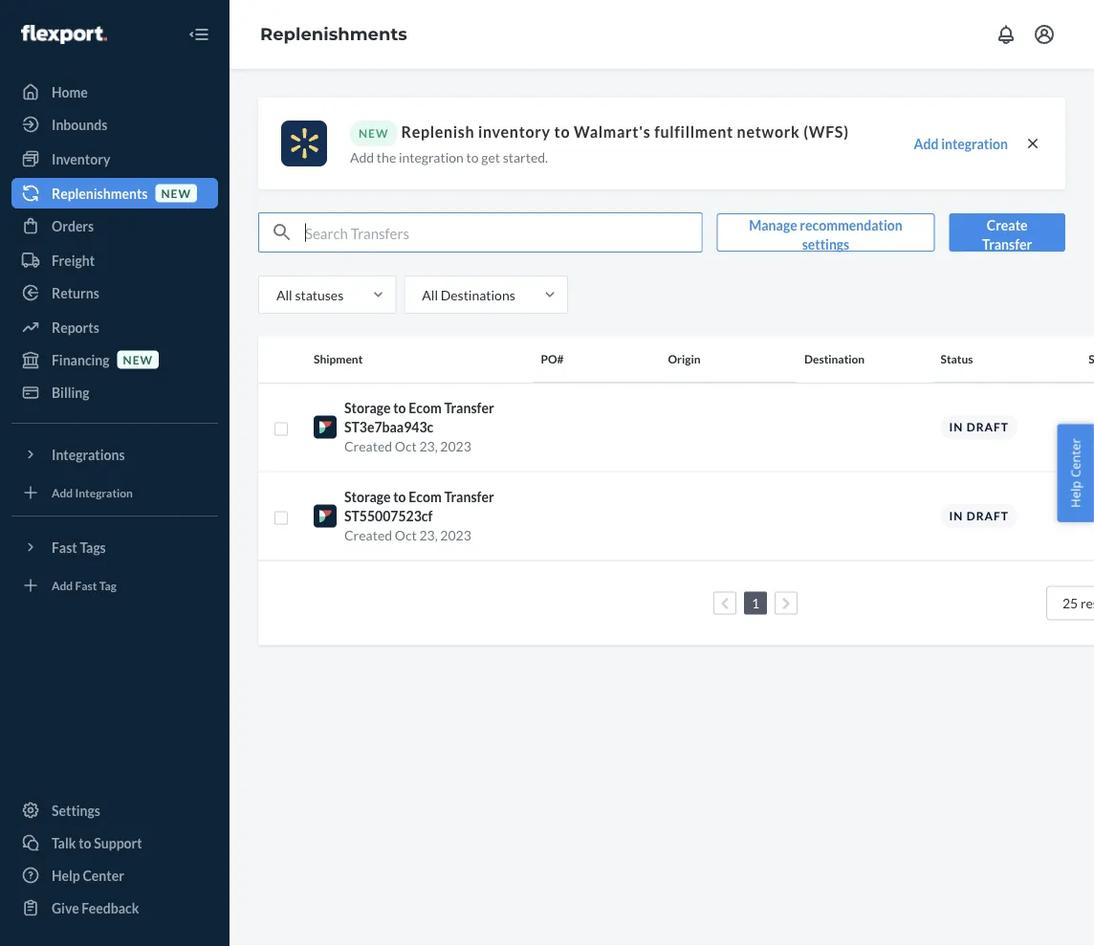 Task type: locate. For each thing, give the bounding box(es) containing it.
23, inside storage to ecom transfer st55007523cf created oct 23, 2023
[[420, 527, 438, 544]]

integration down replenish
[[399, 149, 464, 165]]

create transfer button
[[950, 213, 1066, 252]]

in draft
[[950, 420, 1010, 434], [950, 509, 1010, 523]]

new for replenishments
[[161, 186, 191, 200]]

chevron right image
[[783, 597, 791, 610]]

new up orders link
[[161, 186, 191, 200]]

1 vertical spatial ecom
[[409, 489, 442, 505]]

all destinations
[[422, 287, 516, 303]]

fulfillment
[[655, 123, 734, 141]]

settings
[[803, 236, 850, 252]]

ecom inside storage to ecom transfer st3e7baa943c created oct 23, 2023
[[409, 400, 442, 416]]

oct down st3e7baa943c
[[395, 438, 417, 455]]

2 storage from the top
[[345, 489, 391, 505]]

oct for st3e7baa943c
[[395, 438, 417, 455]]

23, down st3e7baa943c
[[420, 438, 438, 455]]

add integration
[[914, 136, 1009, 152]]

center
[[1068, 438, 1085, 478], [83, 868, 124, 884]]

1 vertical spatial in draft
[[950, 509, 1010, 523]]

1 all from the left
[[277, 287, 293, 303]]

0 horizontal spatial replenishments
[[52, 185, 148, 201]]

reports
[[52, 319, 99, 335]]

add
[[914, 136, 939, 152], [350, 149, 374, 165], [52, 486, 73, 500], [52, 578, 73, 592]]

transfer inside storage to ecom transfer st3e7baa943c created oct 23, 2023
[[444, 400, 494, 416]]

transfer inside storage to ecom transfer st55007523cf created oct 23, 2023
[[444, 489, 494, 505]]

draft for storage to ecom transfer st3e7baa943c
[[967, 420, 1010, 434]]

2023 for st3e7baa943c
[[441, 438, 472, 455]]

ecom
[[409, 400, 442, 416], [409, 489, 442, 505]]

add for add fast tag
[[52, 578, 73, 592]]

1 created from the top
[[345, 438, 392, 455]]

add the integration to get started.
[[350, 149, 548, 165]]

0 vertical spatial in
[[950, 420, 964, 434]]

st55007523cf
[[345, 508, 433, 524]]

0 vertical spatial ecom
[[409, 400, 442, 416]]

oct down the st55007523cf
[[395, 527, 417, 544]]

to for talk to support
[[79, 835, 91, 851]]

created inside storage to ecom transfer st3e7baa943c created oct 23, 2023
[[345, 438, 392, 455]]

help center inside "help center" button
[[1068, 438, 1085, 508]]

1 vertical spatial 2023
[[441, 527, 472, 544]]

transfer
[[983, 236, 1033, 252], [444, 400, 494, 416], [444, 489, 494, 505]]

1 horizontal spatial replenishments
[[260, 24, 407, 45]]

storage up st3e7baa943c
[[345, 400, 391, 416]]

billing
[[52, 384, 89, 401]]

2023 inside storage to ecom transfer st55007523cf created oct 23, 2023
[[441, 527, 472, 544]]

all
[[277, 287, 293, 303], [422, 287, 438, 303]]

0 horizontal spatial center
[[83, 868, 124, 884]]

replenishments
[[260, 24, 407, 45], [52, 185, 148, 201]]

storage
[[345, 400, 391, 416], [345, 489, 391, 505]]

23,
[[420, 438, 438, 455], [420, 527, 438, 544]]

1 vertical spatial storage
[[345, 489, 391, 505]]

chevron left image
[[721, 597, 730, 610]]

0 vertical spatial fast
[[52, 539, 77, 556]]

shipment
[[314, 352, 363, 366]]

integration
[[942, 136, 1009, 152], [399, 149, 464, 165]]

to up the st55007523cf
[[394, 489, 406, 505]]

give feedback button
[[11, 893, 218, 924]]

0 vertical spatial created
[[345, 438, 392, 455]]

2023 inside storage to ecom transfer st3e7baa943c created oct 23, 2023
[[441, 438, 472, 455]]

oct
[[395, 438, 417, 455], [395, 527, 417, 544]]

created down the st55007523cf
[[345, 527, 392, 544]]

financing
[[52, 352, 110, 368]]

ecom inside storage to ecom transfer st55007523cf created oct 23, 2023
[[409, 489, 442, 505]]

freight
[[52, 252, 95, 268]]

inbounds
[[52, 116, 107, 133]]

replenish
[[401, 123, 475, 141]]

1 vertical spatial in
[[950, 509, 964, 523]]

0 vertical spatial transfer
[[983, 236, 1033, 252]]

in for storage to ecom transfer st55007523cf
[[950, 509, 964, 523]]

1 in draft from the top
[[950, 420, 1010, 434]]

tag
[[99, 578, 117, 592]]

1 horizontal spatial integration
[[942, 136, 1009, 152]]

fast left tags
[[52, 539, 77, 556]]

new
[[161, 186, 191, 200], [123, 353, 153, 366]]

add for add integration
[[52, 486, 73, 500]]

oct inside storage to ecom transfer st3e7baa943c created oct 23, 2023
[[395, 438, 417, 455]]

add integration button
[[914, 134, 1009, 153]]

2 ecom from the top
[[409, 489, 442, 505]]

2 all from the left
[[422, 287, 438, 303]]

0 horizontal spatial new
[[123, 353, 153, 366]]

add fast tag link
[[11, 570, 218, 601]]

to
[[555, 123, 571, 141], [467, 149, 479, 165], [394, 400, 406, 416], [394, 489, 406, 505], [79, 835, 91, 851]]

1 23, from the top
[[420, 438, 438, 455]]

add for add integration
[[914, 136, 939, 152]]

add for add the integration to get started.
[[350, 149, 374, 165]]

2 2023 from the top
[[441, 527, 472, 544]]

2 square image from the top
[[274, 511, 289, 526]]

close image
[[1024, 134, 1043, 153]]

talk
[[52, 835, 76, 851]]

feedback
[[82, 900, 139, 916]]

0 vertical spatial 23,
[[420, 438, 438, 455]]

oct for st55007523cf
[[395, 527, 417, 544]]

1 ecom from the top
[[409, 400, 442, 416]]

help center inside help center link
[[52, 868, 124, 884]]

25 res
[[1063, 595, 1095, 612]]

fast inside dropdown button
[[52, 539, 77, 556]]

fast tags button
[[11, 532, 218, 563]]

settings
[[52, 802, 100, 819]]

1 oct from the top
[[395, 438, 417, 455]]

replenishments link
[[260, 24, 407, 45]]

1 2023 from the top
[[441, 438, 472, 455]]

add integration link
[[11, 478, 218, 508]]

close navigation image
[[188, 23, 211, 46]]

0 vertical spatial in draft
[[950, 420, 1010, 434]]

manage
[[750, 217, 798, 233]]

to inside storage to ecom transfer st3e7baa943c created oct 23, 2023
[[394, 400, 406, 416]]

23, inside storage to ecom transfer st3e7baa943c created oct 23, 2023
[[420, 438, 438, 455]]

Search Transfers text field
[[305, 213, 702, 252]]

1 draft from the top
[[967, 420, 1010, 434]]

1 in from the top
[[950, 420, 964, 434]]

all left destinations
[[422, 287, 438, 303]]

storage for storage to ecom transfer st55007523cf
[[345, 489, 391, 505]]

create
[[987, 217, 1028, 233]]

the
[[377, 149, 396, 165]]

storage inside storage to ecom transfer st3e7baa943c created oct 23, 2023
[[345, 400, 391, 416]]

created down st3e7baa943c
[[345, 438, 392, 455]]

create transfer
[[983, 217, 1033, 252]]

0 horizontal spatial all
[[277, 287, 293, 303]]

in
[[950, 420, 964, 434], [950, 509, 964, 523]]

reports link
[[11, 312, 218, 343]]

add inside button
[[914, 136, 939, 152]]

fast left tag
[[75, 578, 97, 592]]

0 horizontal spatial help
[[52, 868, 80, 884]]

integrations
[[52, 446, 125, 463]]

all left statuses
[[277, 287, 293, 303]]

open account menu image
[[1034, 23, 1057, 46]]

1 horizontal spatial center
[[1068, 438, 1085, 478]]

ecom up the st55007523cf
[[409, 489, 442, 505]]

1 vertical spatial help center
[[52, 868, 124, 884]]

2 draft from the top
[[967, 509, 1010, 523]]

1 vertical spatial transfer
[[444, 400, 494, 416]]

2 in from the top
[[950, 509, 964, 523]]

inbounds link
[[11, 109, 218, 140]]

help center
[[1068, 438, 1085, 508], [52, 868, 124, 884]]

to inside talk to support button
[[79, 835, 91, 851]]

0 horizontal spatial help center
[[52, 868, 124, 884]]

0 vertical spatial draft
[[967, 420, 1010, 434]]

to right the talk
[[79, 835, 91, 851]]

manage recommendation settings button
[[717, 213, 935, 252]]

help center button
[[1058, 424, 1095, 522]]

all for all destinations
[[422, 287, 438, 303]]

square image for st3e7baa943c
[[274, 422, 289, 437]]

2023
[[441, 438, 472, 455], [441, 527, 472, 544]]

2 created from the top
[[345, 527, 392, 544]]

new down reports link
[[123, 353, 153, 366]]

integration left close icon
[[942, 136, 1009, 152]]

1 square image from the top
[[274, 422, 289, 437]]

created inside storage to ecom transfer st55007523cf created oct 23, 2023
[[345, 527, 392, 544]]

0 vertical spatial help
[[1068, 481, 1085, 508]]

23, for st3e7baa943c
[[420, 438, 438, 455]]

2 23, from the top
[[420, 527, 438, 544]]

integrations button
[[11, 439, 218, 470]]

0 vertical spatial center
[[1068, 438, 1085, 478]]

all for all statuses
[[277, 287, 293, 303]]

1 vertical spatial help
[[52, 868, 80, 884]]

in for storage to ecom transfer st3e7baa943c
[[950, 420, 964, 434]]

help
[[1068, 481, 1085, 508], [52, 868, 80, 884]]

ecom up st3e7baa943c
[[409, 400, 442, 416]]

square image
[[274, 422, 289, 437], [274, 511, 289, 526]]

storage inside storage to ecom transfer st55007523cf created oct 23, 2023
[[345, 489, 391, 505]]

23, down the st55007523cf
[[420, 527, 438, 544]]

settings link
[[11, 795, 218, 826]]

fast
[[52, 539, 77, 556], [75, 578, 97, 592]]

2 oct from the top
[[395, 527, 417, 544]]

0 vertical spatial help center
[[1068, 438, 1085, 508]]

to inside storage to ecom transfer st55007523cf created oct 23, 2023
[[394, 489, 406, 505]]

1 horizontal spatial help center
[[1068, 438, 1085, 508]]

created
[[345, 438, 392, 455], [345, 527, 392, 544]]

0 vertical spatial 2023
[[441, 438, 472, 455]]

0 vertical spatial oct
[[395, 438, 417, 455]]

1 vertical spatial draft
[[967, 509, 1010, 523]]

recommendation
[[800, 217, 903, 233]]

0 vertical spatial square image
[[274, 422, 289, 437]]

2 in draft from the top
[[950, 509, 1010, 523]]

1 horizontal spatial all
[[422, 287, 438, 303]]

1 vertical spatial 23,
[[420, 527, 438, 544]]

status
[[941, 352, 974, 366]]

statuses
[[295, 287, 344, 303]]

1 horizontal spatial new
[[161, 186, 191, 200]]

1 vertical spatial oct
[[395, 527, 417, 544]]

1 storage from the top
[[345, 400, 391, 416]]

1 horizontal spatial help
[[1068, 481, 1085, 508]]

1 vertical spatial created
[[345, 527, 392, 544]]

walmart's
[[574, 123, 651, 141]]

0 vertical spatial storage
[[345, 400, 391, 416]]

1 vertical spatial new
[[123, 353, 153, 366]]

all statuses
[[277, 287, 344, 303]]

draft
[[967, 420, 1010, 434], [967, 509, 1010, 523]]

oct inside storage to ecom transfer st55007523cf created oct 23, 2023
[[395, 527, 417, 544]]

returns link
[[11, 278, 218, 308]]

1 vertical spatial square image
[[274, 511, 289, 526]]

support
[[94, 835, 142, 851]]

storage up the st55007523cf
[[345, 489, 391, 505]]

storage for storage to ecom transfer st3e7baa943c
[[345, 400, 391, 416]]

2 vertical spatial transfer
[[444, 489, 494, 505]]

in draft for storage to ecom transfer st55007523cf
[[950, 509, 1010, 523]]

origin
[[669, 352, 701, 366]]

to up st3e7baa943c
[[394, 400, 406, 416]]

0 vertical spatial new
[[161, 186, 191, 200]]



Task type: vqa. For each thing, say whether or not it's contained in the screenshot.
Origin at the top right of page
yes



Task type: describe. For each thing, give the bounding box(es) containing it.
1 vertical spatial center
[[83, 868, 124, 884]]

home
[[52, 84, 88, 100]]

help inside help center link
[[52, 868, 80, 884]]

ecom for st3e7baa943c
[[409, 400, 442, 416]]

25
[[1063, 595, 1079, 612]]

add integration
[[52, 486, 133, 500]]

to right 'inventory'
[[555, 123, 571, 141]]

25 res option
[[1063, 595, 1095, 612]]

talk to support button
[[11, 828, 218, 858]]

inventory link
[[11, 144, 218, 174]]

to left the get at the left top
[[467, 149, 479, 165]]

to for storage to ecom transfer st3e7baa943c created oct 23, 2023
[[394, 400, 406, 416]]

integration
[[75, 486, 133, 500]]

(wfs)
[[804, 123, 850, 141]]

create transfer link
[[950, 213, 1066, 252]]

storage to ecom transfer st3e7baa943c created oct 23, 2023
[[345, 400, 494, 455]]

center inside button
[[1068, 438, 1085, 478]]

square image for st55007523cf
[[274, 511, 289, 526]]

add fast tag
[[52, 578, 117, 592]]

0 vertical spatial replenishments
[[260, 24, 407, 45]]

open notifications image
[[995, 23, 1018, 46]]

draft for storage to ecom transfer st55007523cf
[[967, 509, 1010, 523]]

transfer for storage to ecom transfer st55007523cf created oct 23, 2023
[[444, 489, 494, 505]]

1 link
[[748, 595, 764, 612]]

manage recommendation settings link
[[717, 213, 935, 252]]

give
[[52, 900, 79, 916]]

orders
[[52, 218, 94, 234]]

1
[[752, 595, 760, 612]]

give feedback
[[52, 900, 139, 916]]

manage recommendation settings
[[750, 217, 903, 252]]

network
[[738, 123, 801, 141]]

transfer for storage to ecom transfer st3e7baa943c created oct 23, 2023
[[444, 400, 494, 416]]

23, for st55007523cf
[[420, 527, 438, 544]]

replenish inventory to walmart's fulfillment network (wfs)
[[401, 123, 850, 141]]

destinations
[[441, 287, 516, 303]]

2023 for st55007523cf
[[441, 527, 472, 544]]

res
[[1081, 595, 1095, 612]]

transfer inside button
[[983, 236, 1033, 252]]

st3e7baa943c
[[345, 419, 434, 435]]

talk to support
[[52, 835, 142, 851]]

new
[[359, 126, 389, 140]]

orders link
[[11, 211, 218, 241]]

new for financing
[[123, 353, 153, 366]]

help center link
[[11, 860, 218, 891]]

po#
[[541, 352, 564, 366]]

flexport logo image
[[21, 25, 107, 44]]

help inside "help center" button
[[1068, 481, 1085, 508]]

home link
[[11, 77, 218, 107]]

get
[[482, 149, 501, 165]]

inventory
[[479, 123, 551, 141]]

storage to ecom transfer st55007523cf created oct 23, 2023
[[345, 489, 494, 544]]

inventory
[[52, 151, 110, 167]]

in draft for storage to ecom transfer st3e7baa943c
[[950, 420, 1010, 434]]

returns
[[52, 285, 99, 301]]

integration inside button
[[942, 136, 1009, 152]]

freight link
[[11, 245, 218, 276]]

destination
[[805, 352, 865, 366]]

created for storage to ecom transfer st55007523cf created oct 23, 2023
[[345, 527, 392, 544]]

to for storage to ecom transfer st55007523cf created oct 23, 2023
[[394, 489, 406, 505]]

ecom for st55007523cf
[[409, 489, 442, 505]]

started.
[[503, 149, 548, 165]]

0 horizontal spatial integration
[[399, 149, 464, 165]]

1 vertical spatial replenishments
[[52, 185, 148, 201]]

tags
[[80, 539, 106, 556]]

1 vertical spatial fast
[[75, 578, 97, 592]]

fast tags
[[52, 539, 106, 556]]

created for storage to ecom transfer st3e7baa943c created oct 23, 2023
[[345, 438, 392, 455]]

billing link
[[11, 377, 218, 408]]



